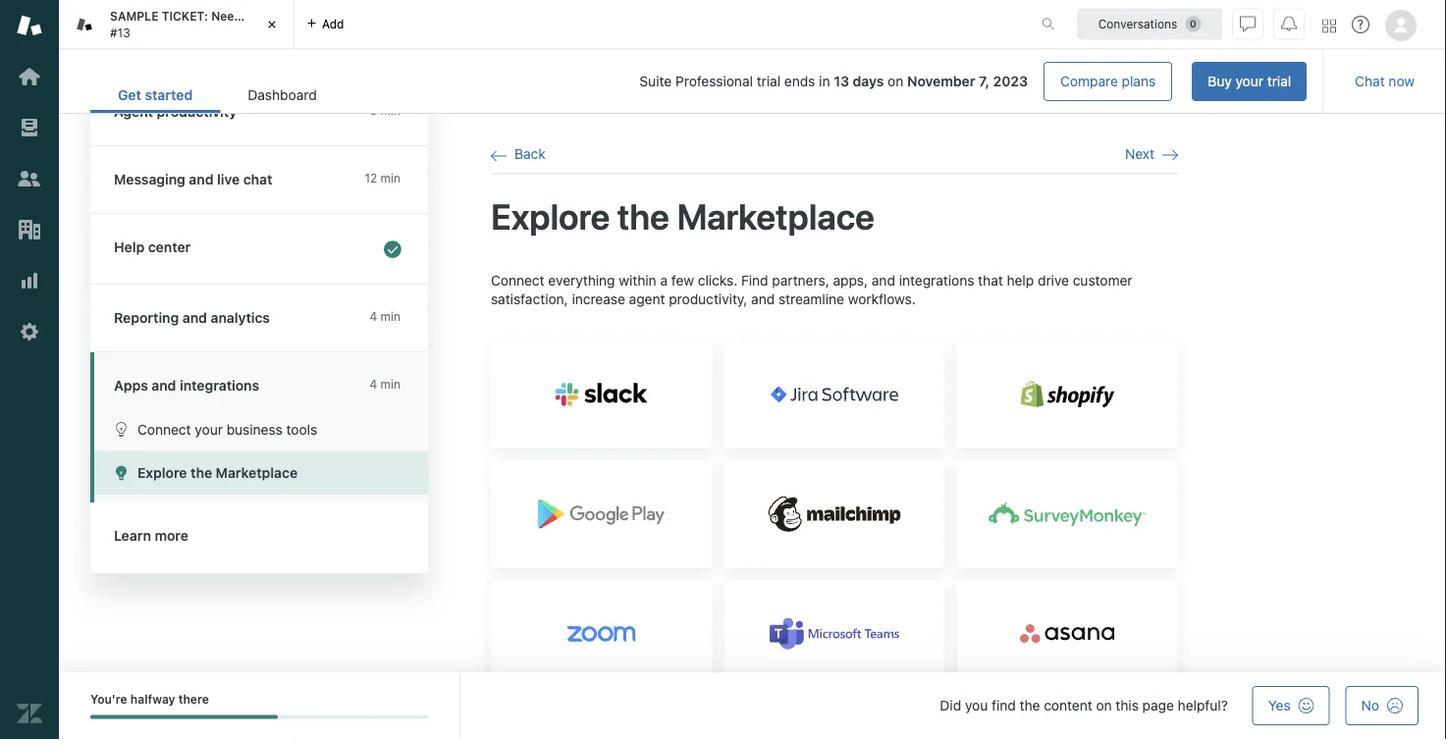 Task type: vqa. For each thing, say whether or not it's contained in the screenshot.
JUMP TO LATEST MESSAGE button
no



Task type: locate. For each thing, give the bounding box(es) containing it.
connect everything within a few clicks. find partners, apps, and integrations that help drive customer satisfaction, increase agent productivity, and streamline workflows.
[[491, 272, 1132, 307]]

marketplace up the find
[[677, 195, 875, 237]]

0 horizontal spatial explore
[[137, 465, 187, 481]]

chat now
[[1355, 73, 1415, 89]]

get started image
[[17, 64, 42, 89]]

1 vertical spatial on
[[1096, 697, 1112, 714]]

increase
[[572, 291, 625, 307]]

tab
[[59, 0, 381, 49]]

on left this
[[1096, 697, 1112, 714]]

notifications image
[[1281, 16, 1297, 32]]

learn more button
[[90, 503, 424, 569]]

find
[[992, 697, 1016, 714]]

explore the marketplace inside explore the marketplace button
[[137, 465, 298, 481]]

satisfaction,
[[491, 291, 568, 307]]

section
[[360, 62, 1307, 101]]

productivity,
[[669, 291, 747, 307]]

4 min for integrations
[[370, 377, 401, 391]]

3 min from the top
[[380, 310, 401, 323]]

0 vertical spatial 4 min
[[370, 310, 401, 323]]

connect up satisfaction,
[[491, 272, 544, 288]]

1 horizontal spatial connect
[[491, 272, 544, 288]]

and left analytics
[[182, 310, 207, 326]]

main element
[[0, 0, 59, 739]]

yes button
[[1252, 686, 1330, 725]]

customer
[[1073, 272, 1132, 288]]

and inside heading
[[152, 377, 176, 394]]

1 vertical spatial marketplace
[[216, 465, 298, 481]]

0 horizontal spatial on
[[888, 73, 903, 89]]

4 for reporting and analytics
[[370, 310, 377, 323]]

4 min
[[370, 310, 401, 323], [370, 377, 401, 391]]

0 vertical spatial connect
[[491, 272, 544, 288]]

1 4 from the top
[[370, 310, 377, 323]]

buy your trial
[[1208, 73, 1291, 89]]

1 vertical spatial explore the marketplace
[[137, 465, 298, 481]]

your right buy
[[1235, 73, 1263, 89]]

min for messaging and live chat
[[380, 171, 401, 185]]

trial
[[1267, 73, 1291, 89], [757, 73, 781, 89]]

integrations inside heading
[[180, 377, 259, 394]]

chat
[[243, 171, 272, 188]]

november
[[907, 73, 975, 89]]

min for agent productivity
[[380, 104, 401, 117]]

the up the within
[[617, 195, 669, 237]]

explore the marketplace up few
[[491, 195, 875, 237]]

1 vertical spatial 4
[[370, 377, 377, 391]]

explore up more
[[137, 465, 187, 481]]

2 min from the top
[[380, 171, 401, 185]]

4 min for analytics
[[370, 310, 401, 323]]

on right days
[[888, 73, 903, 89]]

1 horizontal spatial marketplace
[[677, 195, 875, 237]]

ticket:
[[162, 9, 208, 23]]

tabs tab list
[[59, 0, 1021, 49]]

next button
[[1125, 145, 1178, 163]]

explore the marketplace
[[491, 195, 875, 237], [137, 465, 298, 481]]

1 vertical spatial integrations
[[180, 377, 259, 394]]

trial inside button
[[1267, 73, 1291, 89]]

connect
[[491, 272, 544, 288], [137, 421, 191, 437]]

content
[[1044, 697, 1092, 714]]

chat now button
[[1339, 62, 1430, 101]]

on
[[888, 73, 903, 89], [1096, 697, 1112, 714]]

halfway
[[130, 693, 175, 706]]

and up workflows.
[[872, 272, 895, 288]]

2 horizontal spatial the
[[1020, 697, 1040, 714]]

2 4 from the top
[[370, 377, 377, 391]]

integrations left that
[[899, 272, 974, 288]]

0 vertical spatial on
[[888, 73, 903, 89]]

2 trial from the left
[[757, 73, 781, 89]]

0 vertical spatial marketplace
[[677, 195, 875, 237]]

tab list containing get started
[[90, 77, 344, 113]]

1 vertical spatial the
[[191, 465, 212, 481]]

tab list
[[90, 77, 344, 113]]

your
[[1235, 73, 1263, 89], [195, 421, 223, 437]]

4 inside apps and integrations heading
[[370, 377, 377, 391]]

get
[[118, 87, 141, 103]]

marketplace
[[677, 195, 875, 237], [216, 465, 298, 481]]

dashboard tab
[[220, 77, 344, 113]]

few
[[671, 272, 694, 288]]

1 trial from the left
[[1267, 73, 1291, 89]]

there
[[178, 693, 209, 706]]

1 horizontal spatial on
[[1096, 697, 1112, 714]]

explore down back
[[491, 195, 610, 237]]

tab containing sample ticket: need less items than ordered
[[59, 0, 381, 49]]

ordered
[[335, 9, 381, 23]]

and for analytics
[[182, 310, 207, 326]]

2 4 min from the top
[[370, 377, 401, 391]]

find
[[741, 272, 768, 288]]

organizations image
[[17, 217, 42, 242]]

1 horizontal spatial explore
[[491, 195, 610, 237]]

4 min from the top
[[380, 377, 401, 391]]

clicks.
[[698, 272, 737, 288]]

a
[[660, 272, 668, 288]]

your inside section
[[1235, 73, 1263, 89]]

4 min inside apps and integrations heading
[[370, 377, 401, 391]]

0 vertical spatial your
[[1235, 73, 1263, 89]]

integrations up connect your business tools
[[180, 377, 259, 394]]

live
[[217, 171, 240, 188]]

explore
[[491, 195, 610, 237], [137, 465, 187, 481]]

0 horizontal spatial connect
[[137, 421, 191, 437]]

get help image
[[1352, 16, 1369, 33]]

connect inside 'connect your business tools' button
[[137, 421, 191, 437]]

min for reporting and analytics
[[380, 310, 401, 323]]

learn more
[[114, 528, 188, 544]]

4
[[370, 310, 377, 323], [370, 377, 377, 391]]

1 vertical spatial your
[[195, 421, 223, 437]]

1 vertical spatial connect
[[137, 421, 191, 437]]

suite professional trial ends in 13 days on november 7, 2023
[[639, 73, 1028, 89]]

explore the marketplace down connect your business tools
[[137, 465, 298, 481]]

8
[[370, 104, 377, 117]]

13
[[834, 73, 849, 89]]

apps,
[[833, 272, 868, 288]]

on inside section
[[888, 73, 903, 89]]

0 horizontal spatial marketplace
[[216, 465, 298, 481]]

and left live
[[189, 171, 214, 188]]

the down connect your business tools
[[191, 465, 212, 481]]

trial left 'ends'
[[757, 73, 781, 89]]

0 vertical spatial explore
[[491, 195, 610, 237]]

progress-bar progress bar
[[90, 715, 428, 719]]

did
[[940, 697, 961, 714]]

marketplace down business in the bottom left of the page
[[216, 465, 298, 481]]

marketplace inside content-title region
[[677, 195, 875, 237]]

trial down notifications image
[[1267, 73, 1291, 89]]

in
[[819, 73, 830, 89]]

1 vertical spatial explore
[[137, 465, 187, 481]]

add button
[[295, 0, 356, 48]]

0 vertical spatial explore the marketplace
[[491, 195, 875, 237]]

customers image
[[17, 166, 42, 191]]

no button
[[1346, 686, 1419, 725]]

connect down the apps and integrations
[[137, 421, 191, 437]]

the inside content-title region
[[617, 195, 669, 237]]

1 4 min from the top
[[370, 310, 401, 323]]

1 horizontal spatial your
[[1235, 73, 1263, 89]]

help center button
[[90, 214, 424, 284]]

1 vertical spatial 4 min
[[370, 377, 401, 391]]

ends
[[784, 73, 815, 89]]

add
[[322, 17, 344, 31]]

content-title region
[[491, 194, 1178, 239]]

helpful?
[[1178, 697, 1228, 714]]

1 horizontal spatial explore the marketplace
[[491, 195, 875, 237]]

#13
[[110, 26, 130, 39]]

dashboard
[[248, 87, 317, 103]]

0 vertical spatial 4
[[370, 310, 377, 323]]

apps
[[114, 377, 148, 394]]

1 horizontal spatial trial
[[1267, 73, 1291, 89]]

explore inside button
[[137, 465, 187, 481]]

integrations
[[899, 272, 974, 288], [180, 377, 259, 394]]

0 horizontal spatial your
[[195, 421, 223, 437]]

0 horizontal spatial explore the marketplace
[[137, 465, 298, 481]]

on inside footer
[[1096, 697, 1112, 714]]

your left business in the bottom left of the page
[[195, 421, 223, 437]]

1 min from the top
[[380, 104, 401, 117]]

8 min
[[370, 104, 401, 117]]

your for buy
[[1235, 73, 1263, 89]]

0 vertical spatial the
[[617, 195, 669, 237]]

zendesk image
[[17, 701, 42, 726]]

yes
[[1268, 697, 1291, 714]]

streamline
[[778, 291, 844, 307]]

0 horizontal spatial integrations
[[180, 377, 259, 394]]

section containing compare plans
[[360, 62, 1307, 101]]

1 horizontal spatial the
[[617, 195, 669, 237]]

you
[[965, 697, 988, 714]]

items
[[271, 9, 303, 23]]

and right the apps
[[152, 377, 176, 394]]

1 horizontal spatial integrations
[[899, 272, 974, 288]]

sample
[[110, 9, 159, 23]]

min
[[380, 104, 401, 117], [380, 171, 401, 185], [380, 310, 401, 323], [380, 377, 401, 391]]

within
[[619, 272, 656, 288]]

2023
[[993, 73, 1028, 89]]

plans
[[1122, 73, 1156, 89]]

explore the marketplace button
[[94, 451, 428, 495]]

the right find
[[1020, 697, 1040, 714]]

started
[[145, 87, 193, 103]]

0 horizontal spatial the
[[191, 465, 212, 481]]

min inside apps and integrations heading
[[380, 377, 401, 391]]

and
[[189, 171, 214, 188], [872, 272, 895, 288], [751, 291, 775, 307], [182, 310, 207, 326], [152, 377, 176, 394]]

0 horizontal spatial trial
[[757, 73, 781, 89]]

the
[[617, 195, 669, 237], [191, 465, 212, 481], [1020, 697, 1040, 714]]

0 vertical spatial integrations
[[899, 272, 974, 288]]

footer
[[59, 672, 1446, 739]]

back
[[514, 146, 546, 162]]

connect inside 'connect everything within a few clicks. find partners, apps, and integrations that help drive customer satisfaction, increase agent productivity, and streamline workflows.'
[[491, 272, 544, 288]]



Task type: describe. For each thing, give the bounding box(es) containing it.
trial for your
[[1267, 73, 1291, 89]]

more
[[155, 528, 188, 544]]

close image
[[262, 15, 282, 34]]

and for live
[[189, 171, 214, 188]]

trial for professional
[[757, 73, 781, 89]]

conversations
[[1098, 17, 1177, 31]]

than
[[306, 9, 332, 23]]

productivity
[[157, 104, 237, 120]]

agent
[[629, 291, 665, 307]]

and down the find
[[751, 291, 775, 307]]

no
[[1361, 697, 1379, 714]]

explore the marketplace inside content-title region
[[491, 195, 875, 237]]

progress bar image
[[90, 715, 278, 719]]

back button
[[491, 145, 546, 163]]

get started
[[118, 87, 193, 103]]

connect your business tools button
[[94, 407, 428, 451]]

connect for connect your business tools
[[137, 421, 191, 437]]

apps and integrations heading
[[90, 352, 428, 407]]

apps and integrations
[[114, 377, 259, 394]]

next
[[1125, 146, 1154, 162]]

page
[[1142, 697, 1174, 714]]

analytics
[[211, 310, 270, 326]]

your for connect
[[195, 421, 223, 437]]

connect everything within a few clicks. find partners, apps, and integrations that help drive customer satisfaction, increase agent productivity, and streamline workflows. region
[[491, 271, 1178, 739]]

help center
[[114, 239, 191, 255]]

reporting and analytics
[[114, 310, 270, 326]]

reporting image
[[17, 268, 42, 294]]

partners,
[[772, 272, 829, 288]]

chat
[[1355, 73, 1385, 89]]

buy your trial button
[[1192, 62, 1307, 101]]

buy
[[1208, 73, 1232, 89]]

reporting
[[114, 310, 179, 326]]

tools
[[286, 421, 317, 437]]

button displays agent's chat status as invisible. image
[[1240, 16, 1256, 32]]

the inside button
[[191, 465, 212, 481]]

explore inside content-title region
[[491, 195, 610, 237]]

that
[[978, 272, 1003, 288]]

min for apps and integrations
[[380, 377, 401, 391]]

compare plans
[[1060, 73, 1156, 89]]

compare plans button
[[1044, 62, 1172, 101]]

and for integrations
[[152, 377, 176, 394]]

business
[[226, 421, 282, 437]]

center
[[148, 239, 191, 255]]

drive
[[1038, 272, 1069, 288]]

zendesk support image
[[17, 13, 42, 38]]

now
[[1389, 73, 1415, 89]]

agent productivity
[[114, 104, 237, 120]]

professional
[[675, 73, 753, 89]]

this
[[1116, 697, 1139, 714]]

sample ticket: need less items than ordered #13
[[110, 9, 381, 39]]

help
[[114, 239, 144, 255]]

everything
[[548, 272, 615, 288]]

messaging
[[114, 171, 185, 188]]

you're halfway there
[[90, 693, 209, 706]]

4 for apps and integrations
[[370, 377, 377, 391]]

compare
[[1060, 73, 1118, 89]]

need
[[211, 9, 242, 23]]

conversations button
[[1077, 8, 1222, 40]]

did you find the content on this page helpful?
[[940, 697, 1228, 714]]

integrations inside 'connect everything within a few clicks. find partners, apps, and integrations that help drive customer satisfaction, increase agent productivity, and streamline workflows.'
[[899, 272, 974, 288]]

admin image
[[17, 319, 42, 345]]

2 vertical spatial the
[[1020, 697, 1040, 714]]

agent
[[114, 104, 153, 120]]

less
[[245, 9, 268, 23]]

messaging and live chat
[[114, 171, 272, 188]]

connect your business tools
[[137, 421, 317, 437]]

zendesk products image
[[1322, 19, 1336, 33]]

views image
[[17, 115, 42, 140]]

connect for connect everything within a few clicks. find partners, apps, and integrations that help drive customer satisfaction, increase agent productivity, and streamline workflows.
[[491, 272, 544, 288]]

you're
[[90, 693, 127, 706]]

marketplace inside button
[[216, 465, 298, 481]]

November 7, 2023 text field
[[907, 73, 1028, 89]]

learn
[[114, 528, 151, 544]]

workflows.
[[848, 291, 916, 307]]

help
[[1007, 272, 1034, 288]]

days
[[853, 73, 884, 89]]

12 min
[[365, 171, 401, 185]]

footer containing did you find the content on this page helpful?
[[59, 672, 1446, 739]]

7,
[[979, 73, 990, 89]]

12
[[365, 171, 377, 185]]



